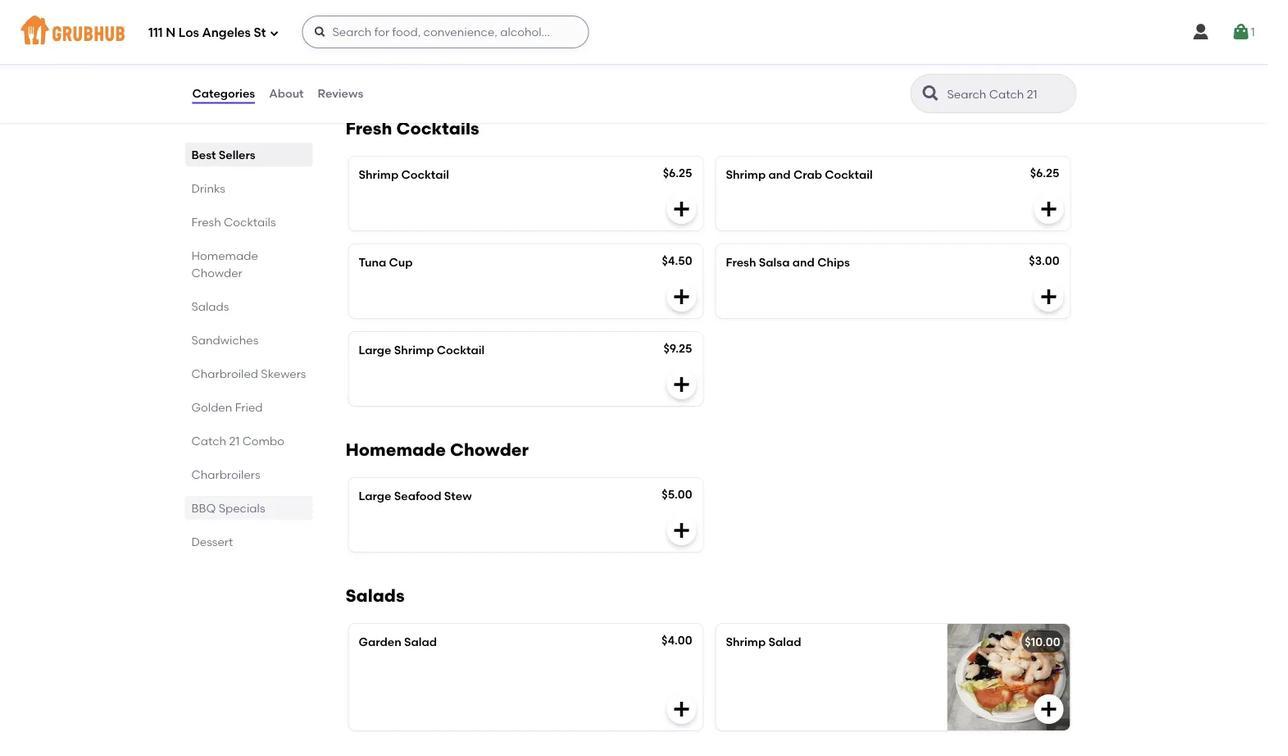 Task type: describe. For each thing, give the bounding box(es) containing it.
svg image inside 1 button
[[1232, 22, 1252, 42]]

skewers
[[261, 367, 306, 381]]

fried
[[235, 400, 263, 414]]

catch 21 combo tab
[[192, 432, 306, 449]]

charbroiled
[[192, 367, 258, 381]]

cocktails inside tab
[[224, 215, 276, 229]]

charbroiled skewers tab
[[192, 365, 306, 382]]

drinks
[[192, 181, 225, 195]]

bbq specials tab
[[192, 500, 306, 517]]

best sellers
[[192, 148, 256, 162]]

1 horizontal spatial homemade chowder
[[346, 440, 529, 460]]

1 button
[[1232, 17, 1256, 47]]

n
[[166, 26, 176, 40]]

homemade lemonade (24oz)
[[359, 21, 526, 35]]

catch 21 combo
[[192, 434, 285, 448]]

0 vertical spatial and
[[769, 168, 791, 182]]

2 vertical spatial homemade
[[346, 440, 446, 460]]

st
[[254, 26, 266, 40]]

$3.00
[[1030, 254, 1060, 268]]

chips
[[818, 255, 850, 269]]

drinks tab
[[192, 180, 306, 197]]

sellers
[[219, 148, 256, 162]]

dessert
[[192, 535, 233, 549]]

large shrimp cocktail
[[359, 343, 485, 357]]

best
[[192, 148, 216, 162]]

categories button
[[192, 64, 256, 123]]

Search Catch 21 search field
[[946, 86, 1072, 102]]

bbq specials
[[192, 501, 265, 515]]

$6.25 for shrimp and crab cocktail
[[1031, 166, 1060, 180]]

large for large seafood stew
[[359, 489, 392, 503]]

large for large shrimp cocktail
[[359, 343, 392, 357]]

homemade inside tab
[[192, 249, 258, 262]]

sandwiches tab
[[192, 331, 306, 349]]

shrimp for shrimp and crab cocktail
[[726, 168, 766, 182]]

fresh cocktails inside tab
[[192, 215, 276, 229]]

categories
[[192, 86, 255, 100]]

bbq
[[192, 501, 216, 515]]

golden
[[192, 400, 232, 414]]

lemonade
[[428, 21, 488, 35]]

svg image for shrimp cocktail
[[672, 199, 692, 219]]

fresh inside tab
[[192, 215, 221, 229]]

garden salad
[[359, 635, 437, 649]]

homemade chowder tab
[[192, 247, 306, 281]]

svg image for homemade lemonade (24oz)
[[672, 52, 692, 72]]

chowder inside homemade chowder
[[192, 266, 243, 280]]

homemade inside button
[[359, 21, 425, 35]]

$4.50
[[662, 254, 693, 268]]

main navigation navigation
[[0, 0, 1269, 64]]

tuna
[[359, 255, 386, 269]]

crab
[[794, 168, 823, 182]]

dessert tab
[[192, 533, 306, 550]]

shrimp cocktail
[[359, 168, 449, 182]]

svg image for garden salad
[[672, 700, 692, 719]]

salsa
[[759, 255, 790, 269]]

homemade lemonade (24oz) button
[[349, 10, 703, 84]]

best sellers tab
[[192, 146, 306, 163]]



Task type: vqa. For each thing, say whether or not it's contained in the screenshot.
"HOMEMADE CHOWDER" tab
yes



Task type: locate. For each thing, give the bounding box(es) containing it.
0 horizontal spatial salads
[[192, 299, 229, 313]]

cocktail
[[402, 168, 449, 182], [825, 168, 873, 182], [437, 343, 485, 357]]

0 vertical spatial homemade chowder
[[192, 249, 258, 280]]

111 n los angeles st
[[148, 26, 266, 40]]

shrimp and crab cocktail
[[726, 168, 873, 182]]

specials
[[219, 501, 265, 515]]

2 $6.25 from the left
[[1031, 166, 1060, 180]]

large
[[359, 343, 392, 357], [359, 489, 392, 503]]

and left crab
[[769, 168, 791, 182]]

cocktails
[[397, 118, 480, 139], [224, 215, 276, 229]]

2 salad from the left
[[769, 635, 802, 649]]

fresh down the drinks
[[192, 215, 221, 229]]

1 vertical spatial chowder
[[450, 440, 529, 460]]

fresh left salsa
[[726, 255, 757, 269]]

0 horizontal spatial fresh
[[192, 215, 221, 229]]

salad for shrimp salad
[[769, 635, 802, 649]]

chowder up stew
[[450, 440, 529, 460]]

fresh cocktails up shrimp cocktail
[[346, 118, 480, 139]]

chowder
[[192, 266, 243, 280], [450, 440, 529, 460]]

los
[[179, 26, 199, 40]]

21
[[229, 434, 240, 448]]

$4.00
[[662, 633, 693, 647]]

(24oz)
[[491, 21, 526, 35]]

1 salad from the left
[[404, 635, 437, 649]]

shrimp salad image
[[948, 624, 1071, 731]]

2 large from the top
[[359, 489, 392, 503]]

about
[[269, 86, 304, 100]]

angeles
[[202, 26, 251, 40]]

0 vertical spatial cocktails
[[397, 118, 480, 139]]

svg image for large shrimp cocktail
[[672, 375, 692, 394]]

catch
[[192, 434, 226, 448]]

111
[[148, 26, 163, 40]]

salad
[[404, 635, 437, 649], [769, 635, 802, 649]]

salads inside tab
[[192, 299, 229, 313]]

cocktails down drinks "tab"
[[224, 215, 276, 229]]

1 horizontal spatial salads
[[346, 586, 405, 606]]

fresh cocktails tab
[[192, 213, 306, 230]]

cup
[[389, 255, 413, 269]]

chowder up salads tab
[[192, 266, 243, 280]]

0 horizontal spatial $6.25
[[663, 166, 693, 180]]

fresh cocktails down drinks "tab"
[[192, 215, 276, 229]]

1
[[1252, 25, 1256, 39]]

homemade
[[359, 21, 425, 35], [192, 249, 258, 262], [346, 440, 446, 460]]

$5.00
[[662, 487, 693, 501]]

charbroiled skewers
[[192, 367, 306, 381]]

homemade up large seafood stew
[[346, 440, 446, 460]]

salads up sandwiches
[[192, 299, 229, 313]]

Search for food, convenience, alcohol... search field
[[302, 16, 589, 48]]

golden fried
[[192, 400, 263, 414]]

0 horizontal spatial cocktails
[[224, 215, 276, 229]]

large seafood stew
[[359, 489, 472, 503]]

fresh salsa and chips
[[726, 255, 850, 269]]

svg image
[[1192, 22, 1211, 42], [314, 25, 327, 39], [672, 52, 692, 72], [672, 199, 692, 219], [1040, 199, 1059, 219], [672, 287, 692, 307], [672, 375, 692, 394], [672, 700, 692, 719], [1040, 700, 1059, 719]]

1 vertical spatial homemade chowder
[[346, 440, 529, 460]]

shrimp for shrimp salad
[[726, 635, 766, 649]]

1 vertical spatial large
[[359, 489, 392, 503]]

garden
[[359, 635, 402, 649]]

0 horizontal spatial salad
[[404, 635, 437, 649]]

1 vertical spatial homemade
[[192, 249, 258, 262]]

0 vertical spatial chowder
[[192, 266, 243, 280]]

2 vertical spatial fresh
[[726, 255, 757, 269]]

1 vertical spatial fresh cocktails
[[192, 215, 276, 229]]

fresh cocktails
[[346, 118, 480, 139], [192, 215, 276, 229]]

0 horizontal spatial fresh cocktails
[[192, 215, 276, 229]]

homemade chowder up the "seafood"
[[346, 440, 529, 460]]

homemade chowder inside tab
[[192, 249, 258, 280]]

combo
[[242, 434, 285, 448]]

1 vertical spatial cocktails
[[224, 215, 276, 229]]

svg image for shrimp and crab cocktail
[[1040, 199, 1059, 219]]

homemade left lemonade
[[359, 21, 425, 35]]

reviews button
[[317, 64, 364, 123]]

$6.25
[[663, 166, 693, 180], [1031, 166, 1060, 180]]

svg image for tuna cup
[[672, 287, 692, 307]]

charbroilers
[[192, 468, 260, 481]]

$6.25 for shrimp cocktail
[[663, 166, 693, 180]]

sandwiches
[[192, 333, 259, 347]]

stew
[[444, 489, 472, 503]]

0 horizontal spatial homemade chowder
[[192, 249, 258, 280]]

0 vertical spatial salads
[[192, 299, 229, 313]]

0 vertical spatial homemade
[[359, 21, 425, 35]]

0 vertical spatial large
[[359, 343, 392, 357]]

0 horizontal spatial chowder
[[192, 266, 243, 280]]

1 vertical spatial fresh
[[192, 215, 221, 229]]

about button
[[268, 64, 305, 123]]

0 horizontal spatial and
[[769, 168, 791, 182]]

1 vertical spatial and
[[793, 255, 815, 269]]

charbroilers tab
[[192, 466, 306, 483]]

salad for garden salad
[[404, 635, 437, 649]]

0 vertical spatial fresh cocktails
[[346, 118, 480, 139]]

and
[[769, 168, 791, 182], [793, 255, 815, 269]]

salads
[[192, 299, 229, 313], [346, 586, 405, 606]]

svg image for shrimp salad
[[1040, 700, 1059, 719]]

0 vertical spatial fresh
[[346, 118, 392, 139]]

salads up garden
[[346, 586, 405, 606]]

tuna cup
[[359, 255, 413, 269]]

1 horizontal spatial fresh
[[346, 118, 392, 139]]

fresh
[[346, 118, 392, 139], [192, 215, 221, 229], [726, 255, 757, 269]]

shrimp
[[359, 168, 399, 182], [726, 168, 766, 182], [394, 343, 434, 357], [726, 635, 766, 649]]

svg image
[[1232, 22, 1252, 42], [269, 28, 279, 38], [1040, 52, 1059, 72], [1040, 287, 1059, 307], [672, 521, 692, 540]]

seafood
[[394, 489, 442, 503]]

1 $6.25 from the left
[[663, 166, 693, 180]]

$10.00
[[1026, 635, 1061, 649]]

fresh down "reviews"
[[346, 118, 392, 139]]

$9.25
[[664, 341, 693, 355]]

shrimp for shrimp cocktail
[[359, 168, 399, 182]]

1 large from the top
[[359, 343, 392, 357]]

1 horizontal spatial and
[[793, 255, 815, 269]]

1 horizontal spatial fresh cocktails
[[346, 118, 480, 139]]

search icon image
[[922, 84, 941, 103]]

homemade chowder up salads tab
[[192, 249, 258, 280]]

1 horizontal spatial salad
[[769, 635, 802, 649]]

salads tab
[[192, 298, 306, 315]]

golden fried tab
[[192, 399, 306, 416]]

2 horizontal spatial fresh
[[726, 255, 757, 269]]

homemade down fresh cocktails tab
[[192, 249, 258, 262]]

reviews
[[318, 86, 364, 100]]

shrimp salad
[[726, 635, 802, 649]]

cocktails up shrimp cocktail
[[397, 118, 480, 139]]

1 vertical spatial salads
[[346, 586, 405, 606]]

and right salsa
[[793, 255, 815, 269]]

1 horizontal spatial cocktails
[[397, 118, 480, 139]]

1 horizontal spatial $6.25
[[1031, 166, 1060, 180]]

1 horizontal spatial chowder
[[450, 440, 529, 460]]

homemade chowder
[[192, 249, 258, 280], [346, 440, 529, 460]]



